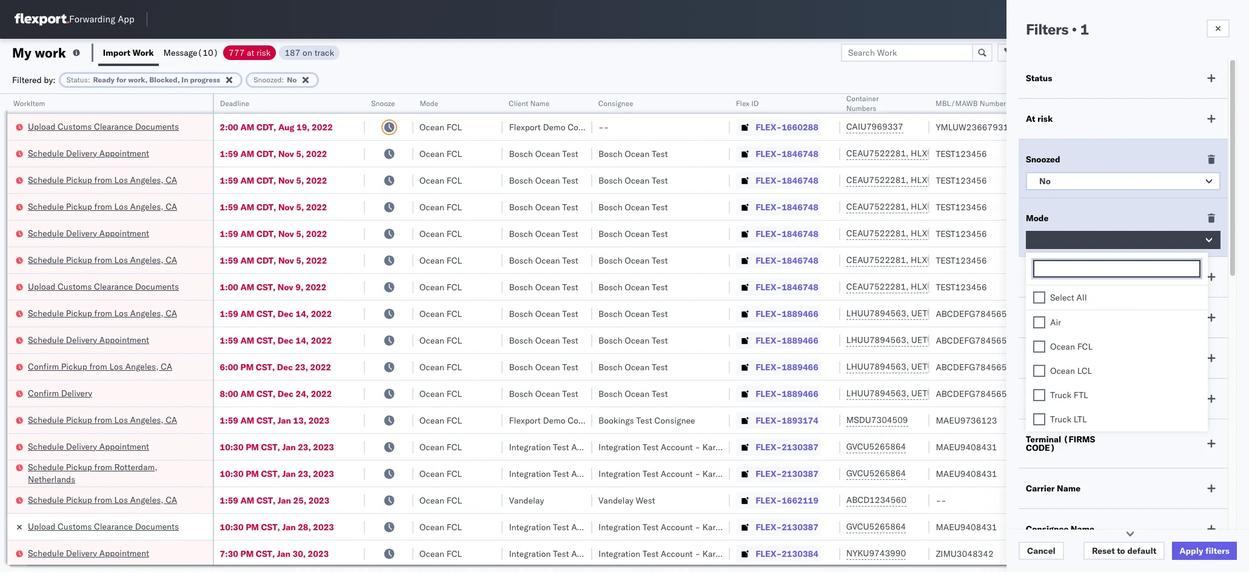 Task type: describe. For each thing, give the bounding box(es) containing it.
dec for confirm delivery
[[278, 388, 294, 399]]

5 1:59 from the top
[[220, 255, 238, 266]]

resize handle column header for mbl/mawb numbers
[[1087, 94, 1102, 572]]

appointment for 10:30 pm cst, jan 23, 2023
[[99, 441, 149, 452]]

my work
[[12, 44, 66, 61]]

5 schedule delivery appointment from the top
[[28, 548, 149, 559]]

4 flex-1846748 from the top
[[756, 228, 819, 239]]

filters
[[1205, 546, 1230, 557]]

30,
[[293, 548, 306, 559]]

documents for 2nd the upload customs clearance documents button from the bottom of the page
[[135, 121, 179, 132]]

1 schedule delivery appointment link from the top
[[28, 147, 149, 159]]

jaehyung for jaehyung choi - test destination age
[[1108, 495, 1144, 506]]

flexport demo consignee for --
[[509, 122, 608, 132]]

zimu3048342
[[936, 548, 994, 559]]

delivery for 10:30 pm cst, jan 23, 2023
[[66, 441, 97, 452]]

ca for confirm pickup from los angeles, ca button
[[161, 361, 172, 372]]

25,
[[293, 495, 306, 506]]

0 vertical spatial --
[[599, 122, 609, 132]]

7 am from the top
[[240, 282, 254, 293]]

1
[[1080, 20, 1089, 38]]

pm right 7:30
[[240, 548, 254, 559]]

9 flex- from the top
[[756, 335, 782, 346]]

flexport for -
[[509, 122, 541, 132]]

schedule delivery appointment link for 10:30 pm cst, jan 23, 2023
[[28, 441, 149, 453]]

confirm pickup from los angeles, ca button
[[28, 360, 172, 374]]

schedule pickup from los angeles, ca button for 1:59 am cst, jan 13, 2023
[[28, 414, 177, 427]]

workitem
[[13, 99, 45, 108]]

schedule delivery appointment button for 1:59 am cst, dec 14, 2022
[[28, 334, 149, 347]]

6 hlxu8034992 from the top
[[975, 281, 1034, 292]]

ocean lcl
[[1050, 366, 1092, 377]]

final
[[1026, 394, 1046, 404]]

lcl
[[1077, 366, 1092, 377]]

schedule delivery appointment link for 1:59 am cdt, nov 5, 2022
[[28, 227, 149, 239]]

6 hlxu6269489, from the top
[[911, 281, 973, 292]]

dec for schedule pickup from los angeles, ca
[[278, 308, 294, 319]]

1 ceau7522281, hlxu6269489, hlxu8034992 from the top
[[846, 148, 1034, 159]]

mode button
[[413, 96, 491, 109]]

jawla for schedule pickup from los angeles, ca
[[1137, 175, 1158, 186]]

15 flex- from the top
[[756, 495, 782, 506]]

13 flex- from the top
[[756, 442, 782, 453]]

flexport for bookings
[[509, 415, 541, 426]]

pm down '1:59 am cst, jan 13, 2023'
[[246, 442, 259, 453]]

ca for fifth schedule pickup from los angeles, ca button from the bottom of the page
[[166, 201, 177, 212]]

flex-2130387 for schedule pickup from rotterdam, netherlands
[[756, 468, 819, 479]]

8 schedule from the top
[[28, 414, 64, 425]]

4 1:59 am cdt, nov 5, 2022 from the top
[[220, 228, 327, 239]]

schedule pickup from rotterdam, netherlands link
[[28, 461, 197, 485]]

batch
[[1181, 47, 1205, 58]]

3 lhuu7894563, from the top
[[846, 361, 909, 372]]

1 test123456 from the top
[[936, 148, 987, 159]]

2023 up the 1:59 am cst, jan 25, 2023
[[313, 468, 334, 479]]

2 flex-1846748 from the top
[[756, 175, 819, 186]]

0 vertical spatial no
[[287, 75, 297, 84]]

mbl/mawb
[[936, 99, 978, 108]]

forwarding app link
[[15, 13, 134, 25]]

1:59 am cst, dec 14, 2022 for schedule pickup from los angeles, ca
[[220, 308, 332, 319]]

1 integration test account - karl lagerfeld from the top
[[599, 442, 756, 453]]

operator
[[1108, 99, 1137, 108]]

0 horizontal spatial risk
[[257, 47, 271, 58]]

filters
[[1026, 20, 1068, 38]]

3 10:30 from the top
[[220, 522, 244, 533]]

clearance for second the upload customs clearance documents button
[[94, 281, 133, 292]]

3 schedule from the top
[[28, 201, 64, 212]]

2 schedule pickup from los angeles, ca link from the top
[[28, 200, 177, 213]]

pm right '6:00'
[[240, 362, 254, 373]]

4 hlxu8034992 from the top
[[975, 228, 1034, 239]]

forwarding app
[[69, 14, 134, 25]]

3 2130387 from the top
[[782, 522, 819, 533]]

filtered by:
[[12, 74, 56, 85]]

(firms
[[1063, 434, 1095, 445]]

fcl inside list box
[[1077, 341, 1093, 352]]

3 lagerfeld from the top
[[720, 522, 756, 533]]

container
[[846, 94, 879, 103]]

cst, up the 1:59 am cst, jan 25, 2023
[[261, 468, 280, 479]]

1660288
[[782, 122, 819, 132]]

10 resize handle column header from the left
[[1177, 94, 1191, 572]]

1 account from the top
[[661, 442, 693, 453]]

pickup inside button
[[61, 361, 87, 372]]

work,
[[128, 75, 147, 84]]

1 integration from the top
[[599, 442, 640, 453]]

pm up the 1:59 am cst, jan 25, 2023
[[246, 468, 259, 479]]

6:00 pm cst, dec 23, 2022
[[220, 362, 331, 373]]

snoozed for snoozed : no
[[254, 75, 282, 84]]

5 flex-1846748 from the top
[[756, 255, 819, 266]]

schedule delivery appointment for 10:30 pm cst, jan 23, 2023
[[28, 441, 149, 452]]

2 1:59 am cdt, nov 5, 2022 from the top
[[220, 175, 327, 186]]

workitem button
[[7, 96, 200, 109]]

truck for truck ltl
[[1050, 414, 1072, 425]]

3 schedule pickup from los angeles, ca from the top
[[28, 254, 177, 265]]

6 test123456 from the top
[[936, 282, 987, 293]]

jaehyung choi - test destination age
[[1108, 495, 1249, 506]]

mbl/mawb numbers button
[[930, 96, 1090, 109]]

port for final port
[[1048, 394, 1066, 404]]

3 customs from the top
[[58, 521, 92, 532]]

schedule delivery appointment for 1:59 am cdt, nov 5, 2022
[[28, 228, 149, 239]]

2023 right 30,
[[308, 548, 329, 559]]

10:30 pm cst, jan 28, 2023
[[220, 522, 334, 533]]

5 1:59 am cdt, nov 5, 2022 from the top
[[220, 255, 327, 266]]

work
[[133, 47, 154, 58]]

2023 down '1:59 am cst, jan 13, 2023'
[[313, 442, 334, 453]]

3 upload customs clearance documents link from the top
[[28, 521, 179, 533]]

cancel button
[[1019, 542, 1064, 560]]

angeles, inside confirm pickup from los angeles, ca link
[[125, 361, 159, 372]]

3 integration from the top
[[599, 522, 640, 533]]

3 ceau7522281, from the top
[[846, 201, 909, 212]]

uetu5238478 for schedule pickup from los angeles, ca
[[911, 308, 970, 319]]

schedule delivery appointment button for 1:59 am cdt, nov 5, 2022
[[28, 227, 149, 240]]

7:30
[[220, 548, 238, 559]]

import work button
[[98, 39, 159, 66]]

resize handle column header for deadline
[[351, 94, 365, 572]]

truck for truck ftl
[[1050, 390, 1072, 401]]

no inside button
[[1039, 176, 1051, 187]]

filters • 1
[[1026, 20, 1089, 38]]

upload for second the upload customs clearance documents button
[[28, 281, 55, 292]]

8:00
[[220, 388, 238, 399]]

dec for schedule delivery appointment
[[278, 335, 294, 346]]

schedule pickup from los angeles, ca for 1:59 am cst, jan 13, 2023
[[28, 414, 177, 425]]

cdt, for 2nd the upload customs clearance documents button from the bottom of the page upload customs clearance documents link
[[256, 122, 276, 132]]

10:30 pm cst, jan 23, 2023 for schedule delivery appointment
[[220, 442, 334, 453]]

lhuu7894563, uetu5238478 for confirm delivery
[[846, 388, 970, 399]]

3 ceau7522281, hlxu6269489, hlxu8034992 from the top
[[846, 201, 1034, 212]]

air
[[1050, 317, 1061, 328]]

gaurav for schedule delivery appointment
[[1108, 228, 1135, 239]]

1 hlxu6269489, from the top
[[911, 148, 973, 159]]

departure
[[1026, 312, 1068, 323]]

2023 right the "28,"
[[313, 522, 334, 533]]

abcdefg78456546 for schedule delivery appointment
[[936, 335, 1017, 346]]

uetu5238478 for confirm delivery
[[911, 388, 970, 399]]

2 am from the top
[[240, 148, 254, 159]]

confirm delivery
[[28, 388, 92, 399]]

1 1:59 am cdt, nov 5, 2022 from the top
[[220, 148, 327, 159]]

delivery for 8:00 am cst, dec 24, 2022
[[61, 388, 92, 399]]

5, for 1st schedule delivery appointment link from the top of the page
[[296, 148, 304, 159]]

3 upload customs clearance documents from the top
[[28, 521, 179, 532]]

11 schedule from the top
[[28, 494, 64, 505]]

gvcu5265864 for schedule delivery appointment
[[846, 441, 906, 452]]

vandelay for vandelay
[[509, 495, 544, 506]]

consignee button
[[592, 96, 718, 109]]

id
[[752, 99, 759, 108]]

numbers for container numbers
[[846, 104, 876, 113]]

lhuu7894563, for schedule delivery appointment
[[846, 335, 909, 346]]

appointment for 1:59 am cst, dec 14, 2022
[[99, 334, 149, 345]]

1:59 am cst, jan 25, 2023
[[220, 495, 330, 506]]

2 schedule from the top
[[28, 174, 64, 185]]

code)
[[1026, 443, 1055, 454]]

3 cdt, from the top
[[256, 175, 276, 186]]

5 appointment from the top
[[99, 548, 149, 559]]

schedule pickup from rotterdam, netherlands button
[[28, 461, 197, 487]]

0 vertical spatial 23,
[[295, 362, 308, 373]]

flex-1662119
[[756, 495, 819, 506]]

numbers for mbl/mawb numbers
[[980, 99, 1010, 108]]

vandelay west
[[599, 495, 655, 506]]

lhuu7894563, uetu5238478 for schedule pickup from los angeles, ca
[[846, 308, 970, 319]]

resize handle column header for client name
[[578, 94, 592, 572]]

cancel
[[1027, 546, 1056, 557]]

mbl/mawb numbers
[[936, 99, 1010, 108]]

6 ceau7522281, from the top
[[846, 281, 909, 292]]

batch action
[[1181, 47, 1233, 58]]

cst, down 1:00 am cst, nov 9, 2022
[[256, 308, 276, 319]]

4 lagerfeld from the top
[[720, 548, 756, 559]]

3 lhuu7894563, uetu5238478 from the top
[[846, 361, 970, 372]]

schedule pickup from rotterdam, netherlands
[[28, 462, 157, 485]]

5 ceau7522281, from the top
[[846, 255, 909, 266]]

flex id
[[736, 99, 759, 108]]

at risk
[[1026, 113, 1053, 124]]

(10)
[[197, 47, 218, 58]]

progress
[[190, 75, 220, 84]]

1 flex- from the top
[[756, 122, 782, 132]]

1 1:59 from the top
[[220, 148, 238, 159]]

9 schedule from the top
[[28, 441, 64, 452]]

3 1846748 from the top
[[782, 202, 819, 213]]

import
[[103, 47, 130, 58]]

status for status : ready for work, blocked, in progress
[[66, 75, 88, 84]]

1 vertical spatial --
[[936, 495, 946, 506]]

2:00 am cdt, aug 19, 2022
[[220, 122, 333, 132]]

client name inside button
[[509, 99, 550, 108]]

in
[[182, 75, 188, 84]]

187
[[285, 47, 300, 58]]

name inside button
[[531, 99, 550, 108]]

confirm pickup from los angeles, ca
[[28, 361, 172, 372]]

4 5, from the top
[[296, 228, 304, 239]]

destination
[[1192, 495, 1236, 506]]

3 account from the top
[[661, 522, 693, 533]]

1:59 am cst, jan 13, 2023
[[220, 415, 330, 426]]

: for snoozed
[[282, 75, 284, 84]]

gaurav for schedule pickup from los angeles, ca
[[1108, 175, 1135, 186]]

9 am from the top
[[240, 335, 254, 346]]

2 hlxu8034992 from the top
[[975, 175, 1034, 186]]

4 account from the top
[[661, 548, 693, 559]]

client name button
[[503, 96, 580, 109]]

client inside button
[[509, 99, 529, 108]]

1662119
[[782, 495, 819, 506]]

1 am from the top
[[240, 122, 254, 132]]

6 am from the top
[[240, 255, 254, 266]]

777
[[229, 47, 245, 58]]

11 resize handle column header from the left
[[1218, 94, 1233, 572]]

maeu9408431 for schedule delivery appointment
[[936, 442, 997, 453]]

777 at risk
[[229, 47, 271, 58]]

flex-1889466 for schedule delivery appointment
[[756, 335, 819, 346]]

5 schedule delivery appointment link from the top
[[28, 547, 149, 559]]

ca for schedule pickup from los angeles, ca button related to 1:59 am cst, jan 25, 2023
[[166, 494, 177, 505]]

gaurav jawla for schedule pickup from los angeles, ca
[[1108, 175, 1158, 186]]

uetu5238478 for schedule delivery appointment
[[911, 335, 970, 346]]

caiu7969337
[[846, 121, 903, 132]]

1 schedule from the top
[[28, 148, 64, 159]]

terminal (firms code)
[[1026, 434, 1095, 454]]

14 flex- from the top
[[756, 468, 782, 479]]

2 schedule pickup from los angeles, ca from the top
[[28, 201, 177, 212]]

jawla for schedule delivery appointment
[[1137, 228, 1158, 239]]

2 flex- from the top
[[756, 148, 782, 159]]

documents for second the upload customs clearance documents button
[[135, 281, 179, 292]]

actions
[[1199, 99, 1224, 108]]

1 karl from the top
[[702, 442, 718, 453]]

23, for schedule pickup from rotterdam, netherlands
[[298, 468, 311, 479]]

6 schedule from the top
[[28, 308, 64, 319]]

14, for schedule pickup from los angeles, ca
[[296, 308, 309, 319]]

7 flex- from the top
[[756, 282, 782, 293]]

2130387 for schedule pickup from rotterdam, netherlands
[[782, 468, 819, 479]]

1 vertical spatial mode
[[1026, 213, 1049, 224]]

container numbers
[[846, 94, 879, 113]]

consignee name
[[1026, 524, 1094, 535]]

1893174
[[782, 415, 819, 426]]

msdu7304509
[[846, 415, 908, 426]]

lhuu7894563, uetu5238478 for schedule delivery appointment
[[846, 335, 970, 346]]

3 flex-1846748 from the top
[[756, 202, 819, 213]]

1 schedule delivery appointment from the top
[[28, 148, 149, 159]]

gaurav jawla for schedule delivery appointment
[[1108, 228, 1158, 239]]

confirm for confirm pickup from los angeles, ca
[[28, 361, 59, 372]]

customs for 2nd the upload customs clearance documents button from the bottom of the page
[[58, 121, 92, 132]]

port for departure port
[[1070, 312, 1087, 323]]

13,
[[293, 415, 306, 426]]

7 schedule from the top
[[28, 334, 64, 345]]

mode inside button
[[420, 99, 438, 108]]

9,
[[295, 282, 303, 293]]

ca for third schedule pickup from los angeles, ca button
[[166, 254, 177, 265]]

jan left 30,
[[277, 548, 290, 559]]

24,
[[296, 388, 309, 399]]

19,
[[296, 122, 310, 132]]

2 account from the top
[[661, 468, 693, 479]]

batch action button
[[1162, 43, 1241, 62]]

agent
[[1217, 442, 1240, 453]]

3 clearance from the top
[[94, 521, 133, 532]]

1:00 am cst, nov 9, 2022
[[220, 282, 327, 293]]

7:30 pm cst, jan 30, 2023
[[220, 548, 329, 559]]

5 schedule from the top
[[28, 254, 64, 265]]

16 flex- from the top
[[756, 522, 782, 533]]



Task type: locate. For each thing, give the bounding box(es) containing it.
3 maeu9408431 from the top
[[936, 522, 997, 533]]

delivery for 1:59 am cdt, nov 5, 2022
[[66, 228, 97, 239]]

cst,
[[256, 282, 276, 293], [256, 308, 276, 319], [256, 335, 276, 346], [256, 362, 275, 373], [256, 388, 276, 399], [256, 415, 276, 426], [261, 442, 280, 453], [261, 468, 280, 479], [256, 495, 276, 506], [261, 522, 280, 533], [256, 548, 275, 559]]

cst, up 8:00 am cst, dec 24, 2022
[[256, 362, 275, 373]]

1 horizontal spatial client
[[1026, 272, 1050, 283]]

confirm inside button
[[28, 361, 59, 372]]

no button
[[1026, 172, 1221, 190]]

1 vertical spatial clearance
[[94, 281, 133, 292]]

4 integration from the top
[[599, 548, 640, 559]]

1 upload customs clearance documents button from the top
[[28, 120, 179, 134]]

port for arrival port
[[1056, 353, 1073, 364]]

ca for 1:59 am cdt, nov 5, 2022's schedule pickup from los angeles, ca button
[[166, 174, 177, 185]]

upload customs clearance documents link for second the upload customs clearance documents button
[[28, 280, 179, 293]]

2 vertical spatial upload customs clearance documents link
[[28, 521, 179, 533]]

1 flex-1846748 from the top
[[756, 148, 819, 159]]

2130387 down '1893174'
[[782, 442, 819, 453]]

truck left the ftl
[[1050, 390, 1072, 401]]

ca inside button
[[161, 361, 172, 372]]

at
[[1026, 113, 1035, 124]]

6 resize handle column header from the left
[[716, 94, 730, 572]]

all
[[1077, 292, 1087, 303]]

1 vertical spatial client
[[1026, 272, 1050, 283]]

schedule pickup from los angeles, ca link for 1:59 am cst, jan 25, 2023
[[28, 494, 177, 506]]

jan up 25,
[[282, 468, 296, 479]]

jan left 25,
[[278, 495, 291, 506]]

to
[[1117, 546, 1125, 557]]

cst, down 10:30 pm cst, jan 28, 2023
[[256, 548, 275, 559]]

0 vertical spatial client
[[509, 99, 529, 108]]

flex-1889466 for confirm delivery
[[756, 388, 819, 399]]

0 vertical spatial choi
[[1146, 442, 1164, 453]]

1 upload customs clearance documents from the top
[[28, 121, 179, 132]]

1:59 am cst, dec 14, 2022 down 1:00 am cst, nov 9, 2022
[[220, 308, 332, 319]]

gvcu5265864 for schedule pickup from rotterdam, netherlands
[[846, 468, 906, 479]]

flex-1889466 for schedule pickup from los angeles, ca
[[756, 308, 819, 319]]

0 vertical spatial upload customs clearance documents link
[[28, 120, 179, 132]]

ftl
[[1074, 390, 1088, 401]]

apply filters button
[[1172, 542, 1237, 560]]

1 horizontal spatial :
[[282, 75, 284, 84]]

2130387 for schedule delivery appointment
[[782, 442, 819, 453]]

lhuu7894563, for confirm delivery
[[846, 388, 909, 399]]

resize handle column header
[[198, 94, 213, 572], [351, 94, 365, 572], [399, 94, 413, 572], [488, 94, 503, 572], [578, 94, 592, 572], [716, 94, 730, 572], [826, 94, 840, 572], [915, 94, 930, 572], [1087, 94, 1102, 572], [1177, 94, 1191, 572], [1218, 94, 1233, 572]]

1 vertical spatial 23,
[[298, 442, 311, 453]]

integration test account - karl lagerfeld
[[599, 442, 756, 453], [599, 468, 756, 479], [599, 522, 756, 533], [599, 548, 756, 559]]

mode
[[420, 99, 438, 108], [1026, 213, 1049, 224]]

2 ceau7522281, from the top
[[846, 175, 909, 186]]

demo for -
[[543, 122, 565, 132]]

0 vertical spatial customs
[[58, 121, 92, 132]]

Search Shipments (/) text field
[[1017, 10, 1134, 28]]

6 flex- from the top
[[756, 255, 782, 266]]

apply filters
[[1180, 546, 1230, 557]]

consignee
[[599, 99, 633, 108], [568, 122, 608, 132], [568, 415, 608, 426], [654, 415, 695, 426], [1026, 524, 1069, 535]]

snoozed up deadline button
[[254, 75, 282, 84]]

0 vertical spatial 10:30 pm cst, jan 23, 2023
[[220, 442, 334, 453]]

demo
[[543, 122, 565, 132], [543, 415, 565, 426]]

1 horizontal spatial snoozed
[[1026, 154, 1060, 165]]

schedule pickup from los angeles, ca button
[[28, 174, 177, 187], [28, 200, 177, 214], [28, 254, 177, 267], [28, 307, 177, 320], [28, 414, 177, 427], [28, 494, 177, 507]]

upload customs clearance documents button
[[28, 120, 179, 134], [28, 280, 179, 294]]

resize handle column header for flex id
[[826, 94, 840, 572]]

upload for 2nd the upload customs clearance documents button from the bottom of the page
[[28, 121, 55, 132]]

los
[[114, 174, 128, 185], [114, 201, 128, 212], [114, 254, 128, 265], [114, 308, 128, 319], [109, 361, 123, 372], [114, 414, 128, 425], [114, 494, 128, 505]]

1 jawla from the top
[[1137, 175, 1158, 186]]

upload
[[28, 121, 55, 132], [28, 281, 55, 292], [28, 521, 55, 532]]

cst, up 6:00 pm cst, dec 23, 2022
[[256, 335, 276, 346]]

7 resize handle column header from the left
[[826, 94, 840, 572]]

14, up 6:00 pm cst, dec 23, 2022
[[296, 335, 309, 346]]

0 horizontal spatial client name
[[509, 99, 550, 108]]

schedule pickup from los angeles, ca for 1:59 am cst, dec 14, 2022
[[28, 308, 177, 319]]

5 hlxu6269489, from the top
[[911, 255, 973, 266]]

2 choi from the top
[[1146, 495, 1164, 506]]

1 vertical spatial upload
[[28, 281, 55, 292]]

4 uetu5238478 from the top
[[911, 388, 970, 399]]

schedule pickup from los angeles, ca button for 1:59 am cst, dec 14, 2022
[[28, 307, 177, 320]]

0 vertical spatial jaehyung
[[1108, 442, 1144, 453]]

11 am from the top
[[240, 415, 254, 426]]

1 vertical spatial gvcu5265864
[[846, 468, 906, 479]]

upload customs clearance documents link for 2nd the upload customs clearance documents button from the bottom of the page
[[28, 120, 179, 132]]

3 uetu5238478 from the top
[[911, 361, 970, 372]]

3 schedule pickup from los angeles, ca button from the top
[[28, 254, 177, 267]]

0 vertical spatial jawla
[[1137, 175, 1158, 186]]

by:
[[44, 74, 56, 85]]

0 vertical spatial gaurav jawla
[[1108, 175, 1158, 186]]

2 clearance from the top
[[94, 281, 133, 292]]

schedule pickup from los angeles, ca
[[28, 174, 177, 185], [28, 201, 177, 212], [28, 254, 177, 265], [28, 308, 177, 319], [28, 414, 177, 425], [28, 494, 177, 505]]

1 vertical spatial flexport
[[509, 415, 541, 426]]

0 vertical spatial flex-2130387
[[756, 442, 819, 453]]

0 horizontal spatial client
[[509, 99, 529, 108]]

-
[[599, 122, 604, 132], [604, 122, 609, 132], [695, 442, 700, 453], [1166, 442, 1171, 453], [695, 468, 700, 479], [936, 495, 941, 506], [941, 495, 946, 506], [1166, 495, 1171, 506], [695, 522, 700, 533], [695, 548, 700, 559]]

2 lagerfeld from the top
[[720, 468, 756, 479]]

1 vertical spatial gaurav jawla
[[1108, 228, 1158, 239]]

3 am from the top
[[240, 175, 254, 186]]

schedule delivery appointment for 1:59 am cst, dec 14, 2022
[[28, 334, 149, 345]]

2 karl from the top
[[702, 468, 718, 479]]

nov
[[278, 148, 294, 159], [278, 175, 294, 186], [278, 202, 294, 213], [278, 228, 294, 239], [278, 255, 294, 266], [278, 282, 293, 293]]

0 vertical spatial flexport
[[509, 122, 541, 132]]

ltl
[[1074, 414, 1087, 425]]

1 vertical spatial snoozed
[[1026, 154, 1060, 165]]

action
[[1207, 47, 1233, 58]]

5 ceau7522281, hlxu6269489, hlxu8034992 from the top
[[846, 255, 1034, 266]]

1 1889466 from the top
[[782, 308, 819, 319]]

2 maeu9408431 from the top
[[936, 468, 997, 479]]

1 vertical spatial flex-2130387
[[756, 468, 819, 479]]

flex-1893174 button
[[736, 412, 821, 429], [736, 412, 821, 429]]

6 flex-1846748 from the top
[[756, 282, 819, 293]]

0 vertical spatial port
[[1070, 312, 1087, 323]]

1 vertical spatial confirm
[[28, 388, 59, 399]]

2 vertical spatial gvcu5265864
[[846, 521, 906, 532]]

1 vertical spatial jaehyung
[[1108, 495, 1144, 506]]

23, down "13,"
[[298, 442, 311, 453]]

confirm delivery link
[[28, 387, 92, 399]]

None checkbox
[[1033, 292, 1045, 304], [1033, 341, 1045, 353], [1033, 365, 1045, 377], [1033, 292, 1045, 304], [1033, 341, 1045, 353], [1033, 365, 1045, 377]]

1:00
[[220, 282, 238, 293]]

1846748
[[782, 148, 819, 159], [782, 175, 819, 186], [782, 202, 819, 213], [782, 228, 819, 239], [782, 255, 819, 266], [782, 282, 819, 293]]

3 flex-2130387 from the top
[[756, 522, 819, 533]]

None text field
[[1037, 264, 1199, 275]]

port up ocean lcl at the bottom of page
[[1056, 353, 1073, 364]]

truck
[[1050, 390, 1072, 401], [1050, 414, 1072, 425]]

8:00 am cst, dec 24, 2022
[[220, 388, 332, 399]]

ca for schedule pickup from los angeles, ca button for 1:59 am cst, jan 13, 2023
[[166, 414, 177, 425]]

schedule delivery appointment button for 10:30 pm cst, jan 23, 2023
[[28, 441, 149, 454]]

jan left "13,"
[[278, 415, 291, 426]]

default
[[1127, 546, 1156, 557]]

1 lhuu7894563, from the top
[[846, 308, 909, 319]]

1 documents from the top
[[135, 121, 179, 132]]

1 : from the left
[[88, 75, 90, 84]]

Search Work text field
[[841, 43, 973, 62]]

choi left origin
[[1146, 442, 1164, 453]]

: left ready
[[88, 75, 90, 84]]

dec up 6:00 pm cst, dec 23, 2022
[[278, 335, 294, 346]]

1 vertical spatial upload customs clearance documents link
[[28, 280, 179, 293]]

4 am from the top
[[240, 202, 254, 213]]

11 flex- from the top
[[756, 388, 782, 399]]

2 uetu5238478 from the top
[[911, 335, 970, 346]]

14, down 9,
[[296, 308, 309, 319]]

2 vertical spatial flex-2130387
[[756, 522, 819, 533]]

2 vertical spatial 10:30
[[220, 522, 244, 533]]

1889466 for schedule pickup from los angeles, ca
[[782, 308, 819, 319]]

flexport
[[509, 122, 541, 132], [509, 415, 541, 426]]

10 am from the top
[[240, 388, 254, 399]]

0 horizontal spatial :
[[88, 75, 90, 84]]

confirm for confirm delivery
[[28, 388, 59, 399]]

0 vertical spatial gaurav
[[1108, 175, 1135, 186]]

10:30 down '1:59 am cst, jan 13, 2023'
[[220, 442, 244, 453]]

2 confirm from the top
[[28, 388, 59, 399]]

5 resize handle column header from the left
[[578, 94, 592, 572]]

1 vertical spatial port
[[1056, 353, 1073, 364]]

28,
[[298, 522, 311, 533]]

demo for bookings
[[543, 415, 565, 426]]

1 vandelay from the left
[[509, 495, 544, 506]]

1 horizontal spatial status
[[1026, 73, 1052, 84]]

pm up 7:30 pm cst, jan 30, 2023
[[246, 522, 259, 533]]

2130384
[[782, 548, 819, 559]]

0 vertical spatial snoozed
[[254, 75, 282, 84]]

1 vertical spatial 14,
[[296, 335, 309, 346]]

0 vertical spatial upload
[[28, 121, 55, 132]]

reset to default button
[[1084, 542, 1165, 560]]

lhuu7894563, for schedule pickup from los angeles, ca
[[846, 308, 909, 319]]

jaehyung for jaehyung choi - test origin agent
[[1108, 442, 1144, 453]]

test
[[562, 148, 578, 159], [652, 148, 668, 159], [562, 175, 578, 186], [652, 175, 668, 186], [562, 202, 578, 213], [652, 202, 668, 213], [562, 228, 578, 239], [652, 228, 668, 239], [562, 255, 578, 266], [652, 255, 668, 266], [562, 282, 578, 293], [652, 282, 668, 293], [562, 308, 578, 319], [652, 308, 668, 319], [562, 335, 578, 346], [652, 335, 668, 346], [562, 362, 578, 373], [652, 362, 668, 373], [562, 388, 578, 399], [652, 388, 668, 399], [636, 415, 652, 426], [643, 442, 659, 453], [1173, 442, 1189, 453], [643, 468, 659, 479], [1173, 495, 1189, 506], [643, 522, 659, 533], [643, 548, 659, 559]]

1 horizontal spatial client name
[[1026, 272, 1076, 283]]

1 hlxu8034992 from the top
[[975, 148, 1034, 159]]

0 vertical spatial upload customs clearance documents
[[28, 121, 179, 132]]

cst, up 7:30 pm cst, jan 30, 2023
[[261, 522, 280, 533]]

app
[[118, 14, 134, 25]]

2 vertical spatial 2130387
[[782, 522, 819, 533]]

for
[[116, 75, 126, 84]]

bosch ocean test
[[509, 148, 578, 159], [599, 148, 668, 159], [509, 175, 578, 186], [599, 175, 668, 186], [509, 202, 578, 213], [599, 202, 668, 213], [509, 228, 578, 239], [599, 228, 668, 239], [509, 255, 578, 266], [599, 255, 668, 266], [509, 282, 578, 293], [599, 282, 668, 293], [509, 308, 578, 319], [599, 308, 668, 319], [509, 335, 578, 346], [599, 335, 668, 346], [509, 362, 578, 373], [599, 362, 668, 373], [509, 388, 578, 399], [599, 388, 668, 399]]

gvcu5265864 up nyku9743990
[[846, 521, 906, 532]]

2 cdt, from the top
[[256, 148, 276, 159]]

1 flexport from the top
[[509, 122, 541, 132]]

5, for fourth schedule pickup from los angeles, ca link from the bottom of the page
[[296, 255, 304, 266]]

0 vertical spatial risk
[[257, 47, 271, 58]]

4 flex- from the top
[[756, 202, 782, 213]]

1 vertical spatial upload customs clearance documents button
[[28, 280, 179, 294]]

gvcu5265864 up abcd1234560
[[846, 468, 906, 479]]

0 horizontal spatial snoozed
[[254, 75, 282, 84]]

snoozed down at risk
[[1026, 154, 1060, 165]]

0 horizontal spatial vandelay
[[509, 495, 544, 506]]

list box containing select all
[[1026, 286, 1208, 432]]

pickup
[[66, 174, 92, 185], [66, 201, 92, 212], [66, 254, 92, 265], [66, 308, 92, 319], [61, 361, 87, 372], [66, 414, 92, 425], [66, 462, 92, 473], [66, 494, 92, 505]]

confirm pickup from los angeles, ca link
[[28, 360, 172, 373]]

choi up default
[[1146, 495, 1164, 506]]

3 flex-1889466 from the top
[[756, 362, 819, 373]]

arrival
[[1026, 353, 1054, 364]]

flexport demo consignee for bookings test consignee
[[509, 415, 608, 426]]

0 vertical spatial clearance
[[94, 121, 133, 132]]

arrival port
[[1026, 353, 1073, 364]]

2 abcdefg78456546 from the top
[[936, 335, 1017, 346]]

numbers inside mbl/mawb numbers button
[[980, 99, 1010, 108]]

3 hlxu8034992 from the top
[[975, 201, 1034, 212]]

1 schedule delivery appointment button from the top
[[28, 147, 149, 160]]

4 schedule from the top
[[28, 228, 64, 239]]

cst, up '1:59 am cst, jan 13, 2023'
[[256, 388, 276, 399]]

my
[[12, 44, 31, 61]]

2 flex-2130387 from the top
[[756, 468, 819, 479]]

-- up zimu3048342
[[936, 495, 946, 506]]

4 1:59 from the top
[[220, 228, 238, 239]]

choi for origin
[[1146, 442, 1164, 453]]

1 horizontal spatial risk
[[1037, 113, 1053, 124]]

0 vertical spatial 14,
[[296, 308, 309, 319]]

1 vertical spatial customs
[[58, 281, 92, 292]]

flex-2130387 up flex-2130384
[[756, 522, 819, 533]]

10:30 pm cst, jan 23, 2023 up the 1:59 am cst, jan 25, 2023
[[220, 468, 334, 479]]

None checkbox
[[1033, 317, 1045, 329], [1033, 389, 1045, 401], [1033, 414, 1045, 426], [1033, 317, 1045, 329], [1033, 389, 1045, 401], [1033, 414, 1045, 426]]

1 horizontal spatial numbers
[[980, 99, 1010, 108]]

2 vertical spatial clearance
[[94, 521, 133, 532]]

10:30 up 7:30
[[220, 522, 244, 533]]

confirm inside button
[[28, 388, 59, 399]]

from inside schedule pickup from rotterdam, netherlands
[[94, 462, 112, 473]]

delivery for 1:59 am cst, dec 14, 2022
[[66, 334, 97, 345]]

1 vertical spatial 10:30
[[220, 468, 244, 479]]

2130387 up 1662119 at the right bottom of page
[[782, 468, 819, 479]]

on
[[303, 47, 312, 58]]

2130387 down 1662119 at the right bottom of page
[[782, 522, 819, 533]]

10 flex- from the top
[[756, 362, 782, 373]]

ocean
[[420, 122, 444, 132], [420, 148, 444, 159], [535, 148, 560, 159], [625, 148, 650, 159], [420, 175, 444, 186], [535, 175, 560, 186], [625, 175, 650, 186], [420, 202, 444, 213], [535, 202, 560, 213], [625, 202, 650, 213], [420, 228, 444, 239], [535, 228, 560, 239], [625, 228, 650, 239], [420, 255, 444, 266], [535, 255, 560, 266], [625, 255, 650, 266], [420, 282, 444, 293], [535, 282, 560, 293], [625, 282, 650, 293], [420, 308, 444, 319], [535, 308, 560, 319], [625, 308, 650, 319], [420, 335, 444, 346], [535, 335, 560, 346], [625, 335, 650, 346], [1050, 341, 1075, 352], [420, 362, 444, 373], [535, 362, 560, 373], [625, 362, 650, 373], [1050, 366, 1075, 377], [420, 388, 444, 399], [535, 388, 560, 399], [625, 388, 650, 399], [420, 415, 444, 426], [420, 442, 444, 453], [420, 468, 444, 479], [420, 495, 444, 506], [420, 522, 444, 533], [420, 548, 444, 559]]

0 horizontal spatial no
[[287, 75, 297, 84]]

client
[[509, 99, 529, 108], [1026, 272, 1050, 283]]

0 horizontal spatial numbers
[[846, 104, 876, 113]]

vandelay
[[509, 495, 544, 506], [599, 495, 634, 506]]

reset
[[1092, 546, 1115, 557]]

17 flex- from the top
[[756, 548, 782, 559]]

truck ltl
[[1050, 414, 1087, 425]]

numbers up ymluw236679313
[[980, 99, 1010, 108]]

2 test123456 from the top
[[936, 175, 987, 186]]

delivery inside button
[[61, 388, 92, 399]]

cst, down '1:59 am cst, jan 13, 2023'
[[261, 442, 280, 453]]

schedule delivery appointment button
[[28, 147, 149, 160], [28, 227, 149, 240], [28, 334, 149, 347], [28, 441, 149, 454], [28, 547, 149, 561]]

1 14, from the top
[[296, 308, 309, 319]]

nyku9743990
[[846, 548, 906, 559]]

•
[[1072, 20, 1077, 38]]

2 upload customs clearance documents from the top
[[28, 281, 179, 292]]

appointment
[[99, 148, 149, 159], [99, 228, 149, 239], [99, 334, 149, 345], [99, 441, 149, 452], [99, 548, 149, 559]]

1 vertical spatial jawla
[[1137, 228, 1158, 239]]

2 upload customs clearance documents link from the top
[[28, 280, 179, 293]]

2 vertical spatial upload customs clearance documents
[[28, 521, 179, 532]]

4 karl from the top
[[702, 548, 718, 559]]

1 demo from the top
[[543, 122, 565, 132]]

4 abcdefg78456546 from the top
[[936, 388, 1017, 399]]

client name
[[509, 99, 550, 108], [1026, 272, 1076, 283]]

bookings test consignee
[[599, 415, 695, 426]]

2 1889466 from the top
[[782, 335, 819, 346]]

status up mbl/mawb numbers button
[[1026, 73, 1052, 84]]

8 resize handle column header from the left
[[915, 94, 930, 572]]

4 test123456 from the top
[[936, 228, 987, 239]]

2 integration test account - karl lagerfeld from the top
[[599, 468, 756, 479]]

3 schedule pickup from los angeles, ca link from the top
[[28, 254, 177, 266]]

select
[[1050, 292, 1074, 303]]

cdt, for second schedule pickup from los angeles, ca link from the top of the page
[[256, 202, 276, 213]]

2 customs from the top
[[58, 281, 92, 292]]

port right final
[[1048, 394, 1066, 404]]

1 vertical spatial maeu9408431
[[936, 468, 997, 479]]

schedule pickup from los angeles, ca for 1:59 am cdt, nov 5, 2022
[[28, 174, 177, 185]]

4 schedule pickup from los angeles, ca button from the top
[[28, 307, 177, 320]]

10:30 for schedule delivery appointment
[[220, 442, 244, 453]]

jan left the "28,"
[[282, 522, 296, 533]]

1:59 am cst, dec 14, 2022 up 6:00 pm cst, dec 23, 2022
[[220, 335, 332, 346]]

0 vertical spatial client name
[[509, 99, 550, 108]]

appointment for 1:59 am cdt, nov 5, 2022
[[99, 228, 149, 239]]

1 vertical spatial documents
[[135, 281, 179, 292]]

1 vertical spatial risk
[[1037, 113, 1053, 124]]

schedule pickup from los angeles, ca link for 1:59 am cst, dec 14, 2022
[[28, 307, 177, 319]]

2 upload customs clearance documents button from the top
[[28, 280, 179, 294]]

5 1846748 from the top
[[782, 255, 819, 266]]

23, for schedule delivery appointment
[[298, 442, 311, 453]]

5 schedule pickup from los angeles, ca link from the top
[[28, 414, 177, 426]]

customs for second the upload customs clearance documents button
[[58, 281, 92, 292]]

1 horizontal spatial no
[[1039, 176, 1051, 187]]

vandelay for vandelay west
[[599, 495, 634, 506]]

1 lagerfeld from the top
[[720, 442, 756, 453]]

los inside button
[[109, 361, 123, 372]]

ca for schedule pickup from los angeles, ca button for 1:59 am cst, dec 14, 2022
[[166, 308, 177, 319]]

upload customs clearance documents
[[28, 121, 179, 132], [28, 281, 179, 292], [28, 521, 179, 532]]

10:30 for schedule pickup from rotterdam, netherlands
[[220, 468, 244, 479]]

flex-2130387 for schedule delivery appointment
[[756, 442, 819, 453]]

14, for schedule delivery appointment
[[296, 335, 309, 346]]

1 vertical spatial choi
[[1146, 495, 1164, 506]]

1 vertical spatial 2130387
[[782, 468, 819, 479]]

8 1:59 from the top
[[220, 415, 238, 426]]

list box
[[1026, 286, 1208, 432]]

23, up 24, on the bottom left
[[295, 362, 308, 373]]

dec up 8:00 am cst, dec 24, 2022
[[277, 362, 293, 373]]

flex-2130387 up flex-1662119
[[756, 468, 819, 479]]

name
[[531, 99, 550, 108], [1052, 272, 1076, 283], [1057, 483, 1081, 494], [1071, 524, 1094, 535]]

5 hlxu8034992 from the top
[[975, 255, 1034, 266]]

0 vertical spatial maeu9408431
[[936, 442, 997, 453]]

0 vertical spatial documents
[[135, 121, 179, 132]]

maeu9408431 for schedule pickup from rotterdam, netherlands
[[936, 468, 997, 479]]

cst, down 8:00 am cst, dec 24, 2022
[[256, 415, 276, 426]]

angeles,
[[130, 174, 163, 185], [130, 201, 163, 212], [130, 254, 163, 265], [130, 308, 163, 319], [125, 361, 159, 372], [130, 414, 163, 425], [130, 494, 163, 505]]

: up deadline button
[[282, 75, 284, 84]]

west
[[636, 495, 655, 506]]

schedule inside schedule pickup from rotterdam, netherlands
[[28, 462, 64, 473]]

1 confirm from the top
[[28, 361, 59, 372]]

3 flex- from the top
[[756, 175, 782, 186]]

numbers
[[980, 99, 1010, 108], [846, 104, 876, 113]]

from inside button
[[89, 361, 107, 372]]

1:59
[[220, 148, 238, 159], [220, 175, 238, 186], [220, 202, 238, 213], [220, 228, 238, 239], [220, 255, 238, 266], [220, 308, 238, 319], [220, 335, 238, 346], [220, 415, 238, 426], [220, 495, 238, 506]]

1 horizontal spatial --
[[936, 495, 946, 506]]

2 ceau7522281, hlxu6269489, hlxu8034992 from the top
[[846, 175, 1034, 186]]

container numbers button
[[840, 92, 918, 113]]

0 vertical spatial flexport demo consignee
[[509, 122, 608, 132]]

3 abcdefg78456546 from the top
[[936, 362, 1017, 373]]

resize handle column header for workitem
[[198, 94, 213, 572]]

jaehyung right '(firms'
[[1108, 442, 1144, 453]]

1 horizontal spatial mode
[[1026, 213, 1049, 224]]

1889466 for confirm delivery
[[782, 388, 819, 399]]

2023 right "13,"
[[308, 415, 330, 426]]

dec down 1:00 am cst, nov 9, 2022
[[278, 308, 294, 319]]

2 flex-1889466 from the top
[[756, 335, 819, 346]]

0 horizontal spatial status
[[66, 75, 88, 84]]

confirm delivery button
[[28, 387, 92, 401]]

1 vertical spatial no
[[1039, 176, 1051, 187]]

2 demo from the top
[[543, 415, 565, 426]]

2023 right 25,
[[308, 495, 330, 506]]

message
[[163, 47, 197, 58]]

schedule pickup from los angeles, ca button for 1:59 am cst, jan 25, 2023
[[28, 494, 177, 507]]

1 vertical spatial truck
[[1050, 414, 1072, 425]]

0 horizontal spatial mode
[[420, 99, 438, 108]]

dec left 24, on the bottom left
[[278, 388, 294, 399]]

maeu9736123
[[936, 415, 997, 426]]

1 vertical spatial client name
[[1026, 272, 1076, 283]]

0 vertical spatial 10:30
[[220, 442, 244, 453]]

status for status
[[1026, 73, 1052, 84]]

2 vertical spatial maeu9408431
[[936, 522, 997, 533]]

1 vertical spatial 10:30 pm cst, jan 23, 2023
[[220, 468, 334, 479]]

flex
[[736, 99, 750, 108]]

cdt, for fourth schedule pickup from los angeles, ca link from the bottom of the page
[[256, 255, 276, 266]]

flex-1889466
[[756, 308, 819, 319], [756, 335, 819, 346], [756, 362, 819, 373], [756, 388, 819, 399]]

1 vertical spatial upload customs clearance documents
[[28, 281, 179, 292]]

pickup inside schedule pickup from rotterdam, netherlands
[[66, 462, 92, 473]]

1 horizontal spatial vandelay
[[599, 495, 634, 506]]

2 vertical spatial upload
[[28, 521, 55, 532]]

0 vertical spatial upload customs clearance documents button
[[28, 120, 179, 134]]

jan
[[278, 415, 291, 426], [282, 442, 296, 453], [282, 468, 296, 479], [278, 495, 291, 506], [282, 522, 296, 533], [277, 548, 290, 559]]

1 gvcu5265864 from the top
[[846, 441, 906, 452]]

2 vertical spatial customs
[[58, 521, 92, 532]]

0 vertical spatial truck
[[1050, 390, 1072, 401]]

3 gvcu5265864 from the top
[[846, 521, 906, 532]]

cst, left 9,
[[256, 282, 276, 293]]

3 5, from the top
[[296, 202, 304, 213]]

jan down "13,"
[[282, 442, 296, 453]]

1 ceau7522281, from the top
[[846, 148, 909, 159]]

1 vertical spatial 1:59 am cst, dec 14, 2022
[[220, 335, 332, 346]]

flexport. image
[[15, 13, 69, 25]]

resize handle column header for container numbers
[[915, 94, 930, 572]]

jaehyung up reset to default button
[[1108, 495, 1144, 506]]

1 lhuu7894563, uetu5238478 from the top
[[846, 308, 970, 319]]

truck left ltl
[[1050, 414, 1072, 425]]

2 upload from the top
[[28, 281, 55, 292]]

0 vertical spatial mode
[[420, 99, 438, 108]]

2 5, from the top
[[296, 175, 304, 186]]

10:30 pm cst, jan 23, 2023 down '1:59 am cst, jan 13, 2023'
[[220, 442, 334, 453]]

consignee inside button
[[599, 99, 633, 108]]

2 schedule delivery appointment from the top
[[28, 228, 149, 239]]

status left ready
[[66, 75, 88, 84]]

gvcu5265864 down msdu7304509
[[846, 441, 906, 452]]

flex-1846748 button
[[736, 145, 821, 162], [736, 145, 821, 162], [736, 172, 821, 189], [736, 172, 821, 189], [736, 199, 821, 216], [736, 199, 821, 216], [736, 225, 821, 242], [736, 225, 821, 242], [736, 252, 821, 269], [736, 252, 821, 269], [736, 279, 821, 296], [736, 279, 821, 296]]

numbers down container
[[846, 104, 876, 113]]

schedule delivery appointment link for 1:59 am cst, dec 14, 2022
[[28, 334, 149, 346]]

5 am from the top
[[240, 228, 254, 239]]

0 vertical spatial 2130387
[[782, 442, 819, 453]]

23, up 25,
[[298, 468, 311, 479]]

4 hlxu6269489, from the top
[[911, 228, 973, 239]]

track
[[314, 47, 334, 58]]

2 vertical spatial port
[[1048, 394, 1066, 404]]

0 vertical spatial 1:59 am cst, dec 14, 2022
[[220, 308, 332, 319]]

2 schedule pickup from los angeles, ca button from the top
[[28, 200, 177, 214]]

2 vertical spatial 23,
[[298, 468, 311, 479]]

filtered
[[12, 74, 42, 85]]

10:30 up the 1:59 am cst, jan 25, 2023
[[220, 468, 244, 479]]

deadline
[[220, 99, 249, 108]]

netherlands
[[28, 474, 75, 485]]

-- down consignee button
[[599, 122, 609, 132]]

1:59 am cst, dec 14, 2022 for schedule delivery appointment
[[220, 335, 332, 346]]

maeu9408431
[[936, 442, 997, 453], [936, 468, 997, 479], [936, 522, 997, 533]]

0 horizontal spatial --
[[599, 122, 609, 132]]

flex-2130387 button
[[736, 439, 821, 456], [736, 439, 821, 456], [736, 465, 821, 482], [736, 465, 821, 482], [736, 519, 821, 536], [736, 519, 821, 536]]

cst, up 10:30 pm cst, jan 28, 2023
[[256, 495, 276, 506]]

0 vertical spatial confirm
[[28, 361, 59, 372]]

schedule delivery appointment link
[[28, 147, 149, 159], [28, 227, 149, 239], [28, 334, 149, 346], [28, 441, 149, 453], [28, 547, 149, 559]]

clearance for 2nd the upload customs clearance documents button from the bottom of the page
[[94, 121, 133, 132]]

3 karl from the top
[[702, 522, 718, 533]]

2 lhuu7894563, from the top
[[846, 335, 909, 346]]

port down 'all'
[[1070, 312, 1087, 323]]

4 schedule pickup from los angeles, ca from the top
[[28, 308, 177, 319]]

abcdefg78456546
[[936, 308, 1017, 319], [936, 335, 1017, 346], [936, 362, 1017, 373], [936, 388, 1017, 399]]

choi for destination
[[1146, 495, 1164, 506]]

bookings
[[599, 415, 634, 426]]

10:30 pm cst, jan 23, 2023 for schedule pickup from rotterdam, netherlands
[[220, 468, 334, 479]]

schedule pickup from los angeles, ca link for 1:59 am cdt, nov 5, 2022
[[28, 174, 177, 186]]

flex-2130387 down "flex-1893174"
[[756, 442, 819, 453]]

2 vertical spatial documents
[[135, 521, 179, 532]]

3 schedule delivery appointment link from the top
[[28, 334, 149, 346]]

0 vertical spatial gvcu5265864
[[846, 441, 906, 452]]

cdt, for 1st schedule delivery appointment link from the top of the page
[[256, 148, 276, 159]]

1 vertical spatial gaurav
[[1108, 228, 1135, 239]]

numbers inside container numbers
[[846, 104, 876, 113]]

final port
[[1026, 394, 1066, 404]]



Task type: vqa. For each thing, say whether or not it's contained in the screenshot.
(0) for External (0)
no



